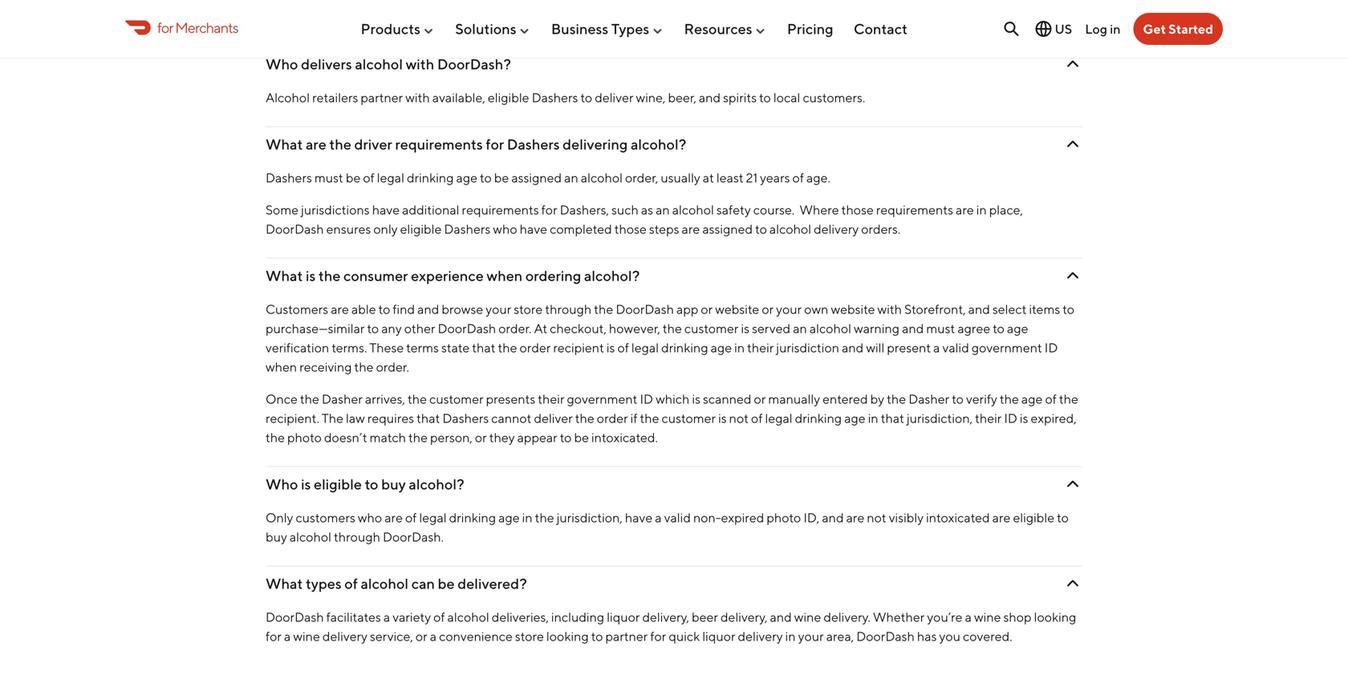 Task type: describe. For each thing, give the bounding box(es) containing it.
1 horizontal spatial buy
[[381, 476, 406, 493]]

an inside the customers are able to find and browse your store through the doordash app or website or your own website with storefront, and select items to purchase—similar to any other doordash order. at checkout, however, the customer is served an alcohol warning and must agree to age verification terms. these terms state that the order recipient is of legal drinking age in their jurisdiction and will present a valid government id when receiving the order.
[[793, 321, 807, 336]]

who delivers alcohol with doordash?
[[266, 55, 511, 73]]

own
[[804, 302, 828, 317]]

legal inside only customers who are of legal drinking age in the jurisdiction, have a valid non-expired photo id, and are not visibly intoxicated are eligible to buy alcohol through doordash.
[[419, 510, 447, 526]]

appear
[[517, 430, 557, 445]]

and right beer,
[[699, 90, 721, 105]]

0 vertical spatial those
[[841, 202, 874, 217]]

0 vertical spatial an
[[564, 170, 578, 185]]

drinking inside the customers are able to find and browse your store through the doordash app or website or your own website with storefront, and select items to purchase—similar to any other doordash order. at checkout, however, the customer is served an alcohol warning and must agree to age verification terms. these terms state that the order recipient is of legal drinking age in their jurisdiction and will present a valid government id when receiving the order.
[[661, 340, 708, 355]]

is left served
[[741, 321, 749, 336]]

of right types
[[344, 575, 358, 593]]

1 horizontal spatial id
[[1004, 411, 1017, 426]]

age down 'what are the driver requirements for dashers delivering alcohol?'
[[456, 170, 477, 185]]

photo inside only customers who are of legal drinking age in the jurisdiction, have a valid non-expired photo id, and are not visibly intoxicated are eligible to buy alcohol through doordash.
[[767, 510, 801, 526]]

alcohol left can
[[361, 575, 409, 593]]

if
[[630, 411, 637, 426]]

government inside once the dasher arrives, the customer presents their government id which is scanned or manually entered by the dasher to verify the age of the recipient. the law requires that dashers cannot deliver the order if the customer is not of legal drinking age in that jurisdiction, their id is expired, the photo doesn't match the person, or they appear to be intoxicated.
[[567, 392, 637, 407]]

1 dasher from the left
[[322, 392, 363, 407]]

expired,
[[1031, 411, 1077, 426]]

what is the consumer experience when ordering alcohol?
[[266, 267, 640, 284]]

least
[[716, 170, 744, 185]]

government inside the customers are able to find and browse your store through the doordash app or website or your own website with storefront, and select items to purchase—similar to any other doordash order. at checkout, however, the customer is served an alcohol warning and must agree to age verification terms. these terms state that the order recipient is of legal drinking age in their jurisdiction and will present a valid government id when receiving the order.
[[972, 340, 1042, 355]]

of down driver
[[363, 170, 375, 185]]

2 horizontal spatial wine
[[974, 610, 1001, 625]]

including
[[551, 610, 604, 625]]

in inside the customers are able to find and browse your store through the doordash app or website or your own website with storefront, and select items to purchase—similar to any other doordash order. at checkout, however, the customer is served an alcohol warning and must agree to age verification terms. these terms state that the order recipient is of legal drinking age in their jurisdiction and will present a valid government id when receiving the order.
[[734, 340, 745, 355]]

products link
[[361, 14, 435, 44]]

usually
[[661, 170, 700, 185]]

storefront,
[[904, 302, 966, 317]]

types
[[611, 20, 649, 37]]

legal inside the customers are able to find and browse your store through the doordash app or website or your own website with storefront, and select items to purchase—similar to any other doordash order. at checkout, however, the customer is served an alcohol warning and must agree to age verification terms. these terms state that the order recipient is of legal drinking age in their jurisdiction and will present a valid government id when receiving the order.
[[631, 340, 659, 355]]

terms.
[[332, 340, 367, 355]]

chevron down image for dashers
[[1063, 135, 1082, 154]]

is down however,
[[607, 340, 615, 355]]

store inside doordash facilitates a variety of alcohol deliveries, including liquor delivery, beer delivery, and wine delivery. whether you're a wine shop looking for a wine delivery service, or a convenience store looking to partner for quick liquor delivery in your area, doordash has you covered.
[[515, 629, 544, 644]]

scanned
[[703, 392, 751, 407]]

presents
[[486, 392, 535, 407]]

person,
[[430, 430, 472, 445]]

safety
[[716, 202, 751, 217]]

id,
[[803, 510, 820, 526]]

as
[[641, 202, 653, 217]]

alcohol retailers partner with available, eligible dashers to deliver wine, beer, and spirits to local customers.
[[266, 90, 865, 105]]

retailers
[[312, 90, 358, 105]]

who for who is eligible to buy alcohol?
[[266, 476, 298, 493]]

0 vertical spatial alcohol?
[[631, 136, 686, 153]]

such
[[611, 202, 639, 217]]

0 horizontal spatial id
[[640, 392, 653, 407]]

2 horizontal spatial that
[[881, 411, 904, 426]]

dashers inside once the dasher arrives, the customer presents their government id which is scanned or manually entered by the dasher to verify the age of the recipient. the law requires that dashers cannot deliver the order if the customer is not of legal drinking age in that jurisdiction, their id is expired, the photo doesn't match the person, or they appear to be intoxicated.
[[442, 411, 489, 426]]

0 horizontal spatial partner
[[361, 90, 403, 105]]

and left will
[[842, 340, 864, 355]]

in inside once the dasher arrives, the customer presents their government id which is scanned or manually entered by the dasher to verify the age of the recipient. the law requires that dashers cannot deliver the order if the customer is not of legal drinking age in that jurisdiction, their id is expired, the photo doesn't match the person, or they appear to be intoxicated.
[[868, 411, 878, 426]]

these
[[369, 340, 404, 355]]

1 horizontal spatial looking
[[1034, 610, 1076, 625]]

your right browse
[[486, 302, 511, 317]]

2 dasher from the left
[[908, 392, 949, 407]]

dashers inside some jurisdictions have additional requirements for dashers, such as an alcohol safety course.  where those requirements are in place, doordash ensures only eligible dashers who have completed those steps are assigned to alcohol delivery orders.
[[444, 221, 490, 237]]

age down select
[[1007, 321, 1028, 336]]

and up present
[[902, 321, 924, 336]]

manually
[[768, 392, 820, 407]]

for merchants link
[[125, 17, 238, 38]]

for inside some jurisdictions have additional requirements for dashers, such as an alcohol safety course.  where those requirements are in place, doordash ensures only eligible dashers who have completed those steps are assigned to alcohol delivery orders.
[[541, 202, 557, 217]]

delivered?
[[458, 575, 527, 593]]

delivering
[[563, 136, 628, 153]]

the inside only customers who are of legal drinking age in the jurisdiction, have a valid non-expired photo id, and are not visibly intoxicated are eligible to buy alcohol through doordash.
[[535, 510, 554, 526]]

be down 'what are the driver requirements for dashers delivering alcohol?'
[[494, 170, 509, 185]]

0 horizontal spatial wine
[[293, 629, 320, 644]]

are right id,
[[846, 510, 864, 526]]

log in link
[[1085, 21, 1121, 36]]

whether
[[873, 610, 925, 625]]

age inside only customers who are of legal drinking age in the jurisdiction, have a valid non-expired photo id, and are not visibly intoxicated are eligible to buy alcohol through doordash.
[[498, 510, 520, 526]]

with for available,
[[405, 90, 430, 105]]

0 vertical spatial assigned
[[511, 170, 562, 185]]

requirements up the orders.
[[876, 202, 953, 217]]

present
[[887, 340, 931, 355]]

age.
[[806, 170, 830, 185]]

1 horizontal spatial wine
[[794, 610, 821, 625]]

1 horizontal spatial deliver
[[595, 90, 633, 105]]

alcohol down products on the left top of page
[[355, 55, 403, 73]]

ordering
[[525, 267, 581, 284]]

log in
[[1085, 21, 1121, 36]]

are left place,
[[956, 202, 974, 217]]

are right steps
[[682, 221, 700, 237]]

chevron down image for what is the consumer experience when ordering alcohol?
[[1063, 266, 1082, 286]]

facilitates
[[326, 610, 381, 625]]

1 vertical spatial alcohol?
[[584, 267, 640, 284]]

spirits
[[723, 90, 757, 105]]

to inside only customers who are of legal drinking age in the jurisdiction, have a valid non-expired photo id, and are not visibly intoxicated are eligible to buy alcohol through doordash.
[[1057, 510, 1069, 526]]

legal inside once the dasher arrives, the customer presents their government id which is scanned or manually entered by the dasher to verify the age of the recipient. the law requires that dashers cannot deliver the order if the customer is not of legal drinking age in that jurisdiction, their id is expired, the photo doesn't match the person, or they appear to be intoxicated.
[[765, 411, 792, 426]]

pricing link
[[787, 14, 833, 44]]

browse
[[442, 302, 483, 317]]

is left expired,
[[1020, 411, 1028, 426]]

a inside the customers are able to find and browse your store through the doordash app or website or your own website with storefront, and select items to purchase—similar to any other doordash order. at checkout, however, the customer is served an alcohol warning and must agree to age verification terms. these terms state that the order recipient is of legal drinking age in their jurisdiction and will present a valid government id when receiving the order.
[[933, 340, 940, 355]]

alcohol inside the customers are able to find and browse your store through the doordash app or website or your own website with storefront, and select items to purchase—similar to any other doordash order. at checkout, however, the customer is served an alcohol warning and must agree to age verification terms. these terms state that the order recipient is of legal drinking age in their jurisdiction and will present a valid government id when receiving the order.
[[809, 321, 851, 336]]

dashers up delivering
[[532, 90, 578, 105]]

purchase—similar
[[266, 321, 365, 336]]

who inside some jurisdictions have additional requirements for dashers, such as an alcohol safety course.  where those requirements are in place, doordash ensures only eligible dashers who have completed those steps are assigned to alcohol delivery orders.
[[493, 221, 517, 237]]

has
[[917, 629, 937, 644]]

or left they
[[475, 430, 487, 445]]

of up expired,
[[1045, 392, 1057, 407]]

doordash facilitates a variety of alcohol deliveries, including liquor delivery, beer delivery, and wine delivery. whether you're a wine shop looking for a wine delivery service, or a convenience store looking to partner for quick liquor delivery in your area, doordash has you covered.
[[266, 610, 1076, 644]]

doordash down whether
[[856, 629, 915, 644]]

where
[[799, 202, 839, 217]]

eligible up customers on the bottom left of the page
[[314, 476, 362, 493]]

drinking inside only customers who are of legal drinking age in the jurisdiction, have a valid non-expired photo id, and are not visibly intoxicated are eligible to buy alcohol through doordash.
[[449, 510, 496, 526]]

be up jurisdictions
[[346, 170, 361, 185]]

quick
[[669, 629, 700, 644]]

consumer
[[343, 267, 408, 284]]

dashers up some
[[266, 170, 312, 185]]

in right "log"
[[1110, 21, 1121, 36]]

0 horizontal spatial have
[[372, 202, 400, 217]]

valid inside the customers are able to find and browse your store through the doordash app or website or your own website with storefront, and select items to purchase—similar to any other doordash order. at checkout, however, the customer is served an alcohol warning and must agree to age verification terms. these terms state that the order recipient is of legal drinking age in their jurisdiction and will present a valid government id when receiving the order.
[[942, 340, 969, 355]]

dashers must be of legal drinking age to be assigned an alcohol order, usually at least 21 years of age.
[[266, 170, 833, 185]]

age up scanned
[[711, 340, 732, 355]]

and up other
[[417, 302, 439, 317]]

contact
[[854, 20, 907, 37]]

or inside doordash facilitates a variety of alcohol deliveries, including liquor delivery, beer delivery, and wine delivery. whether you're a wine shop looking for a wine delivery service, or a convenience store looking to partner for quick liquor delivery in your area, doordash has you covered.
[[416, 629, 427, 644]]

served
[[752, 321, 790, 336]]

21
[[746, 170, 758, 185]]

verify
[[966, 392, 997, 407]]

and up agree
[[968, 302, 990, 317]]

completed
[[550, 221, 612, 237]]

can
[[411, 575, 435, 593]]

chevron down image for who delivers alcohol with doordash?
[[1063, 55, 1082, 74]]

age up expired,
[[1021, 392, 1043, 407]]

select
[[993, 302, 1027, 317]]

who is eligible to buy alcohol?
[[266, 476, 464, 493]]

requirements for driver
[[395, 136, 483, 153]]

drinking up additional
[[407, 170, 454, 185]]

app
[[676, 302, 698, 317]]

1 vertical spatial customer
[[429, 392, 484, 407]]

through inside the customers are able to find and browse your store through the doordash app or website or your own website with storefront, and select items to purchase—similar to any other doordash order. at checkout, however, the customer is served an alcohol warning and must agree to age verification terms. these terms state that the order recipient is of legal drinking age in their jurisdiction and will present a valid government id when receiving the order.
[[545, 302, 592, 317]]

2 vertical spatial customer
[[662, 411, 716, 426]]

in inside only customers who are of legal drinking age in the jurisdiction, have a valid non-expired photo id, and are not visibly intoxicated are eligible to buy alcohol through doordash.
[[522, 510, 533, 526]]

or right app
[[701, 302, 713, 317]]

that inside the customers are able to find and browse your store through the doordash app or website or your own website with storefront, and select items to purchase—similar to any other doordash order. at checkout, however, the customer is served an alcohol warning and must agree to age verification terms. these terms state that the order recipient is of legal drinking age in their jurisdiction and will present a valid government id when receiving the order.
[[472, 340, 495, 355]]

partner inside doordash facilitates a variety of alcohol deliveries, including liquor delivery, beer delivery, and wine delivery. whether you're a wine shop looking for a wine delivery service, or a convenience store looking to partner for quick liquor delivery in your area, doordash has you covered.
[[605, 629, 648, 644]]

doordash?
[[437, 55, 511, 73]]

driver
[[354, 136, 392, 153]]

delivery inside some jurisdictions have additional requirements for dashers, such as an alcohol safety course.  where those requirements are in place, doordash ensures only eligible dashers who have completed those steps are assigned to alcohol delivery orders.
[[814, 221, 859, 237]]

merchants
[[175, 19, 238, 36]]

customers
[[296, 510, 355, 526]]

customer inside the customers are able to find and browse your store through the doordash app or website or your own website with storefront, and select items to purchase—similar to any other doordash order. at checkout, however, the customer is served an alcohol warning and must agree to age verification terms. these terms state that the order recipient is of legal drinking age in their jurisdiction and will present a valid government id when receiving the order.
[[684, 321, 739, 336]]

alcohol down usually
[[672, 202, 714, 217]]

checkout,
[[550, 321, 607, 336]]

is up customers on the bottom left of the page
[[301, 476, 311, 493]]

doordash.
[[383, 530, 444, 545]]

verification
[[266, 340, 329, 355]]

photo inside once the dasher arrives, the customer presents their government id which is scanned or manually entered by the dasher to verify the age of the recipient. the law requires that dashers cannot deliver the order if the customer is not of legal drinking age in that jurisdiction, their id is expired, the photo doesn't match the person, or they appear to be intoxicated.
[[287, 430, 322, 445]]

eligible down doordash?
[[488, 90, 529, 105]]

dashers up dashers must be of legal drinking age to be assigned an alcohol order, usually at least 21 years of age.
[[507, 136, 560, 153]]

requires
[[367, 411, 414, 426]]

however,
[[609, 321, 660, 336]]

age down entered at the bottom right of page
[[844, 411, 866, 426]]

available,
[[432, 90, 485, 105]]

you're
[[927, 610, 963, 625]]

of left age.
[[792, 170, 804, 185]]

solutions link
[[455, 14, 531, 44]]

recipient
[[553, 340, 604, 355]]

to inside some jurisdictions have additional requirements for dashers, such as an alcohol safety course.  where those requirements are in place, doordash ensures only eligible dashers who have completed those steps are assigned to alcohol delivery orders.
[[755, 221, 767, 237]]

and inside doordash facilitates a variety of alcohol deliveries, including liquor delivery, beer delivery, and wine delivery. whether you're a wine shop looking for a wine delivery service, or a convenience store looking to partner for quick liquor delivery in your area, doordash has you covered.
[[770, 610, 792, 625]]

resources link
[[684, 14, 767, 44]]

your up served
[[776, 302, 802, 317]]

pricing
[[787, 20, 833, 37]]

service,
[[370, 629, 413, 644]]

2 vertical spatial alcohol?
[[409, 476, 464, 493]]

products
[[361, 20, 420, 37]]

order inside the customers are able to find and browse your store through the doordash app or website or your own website with storefront, and select items to purchase—similar to any other doordash order. at checkout, however, the customer is served an alcohol warning and must agree to age verification terms. these terms state that the order recipient is of legal drinking age in their jurisdiction and will present a valid government id when receiving the order.
[[520, 340, 551, 355]]

their inside the customers are able to find and browse your store through the doordash app or website or your own website with storefront, and select items to purchase—similar to any other doordash order. at checkout, however, the customer is served an alcohol warning and must agree to age verification terms. these terms state that the order recipient is of legal drinking age in their jurisdiction and will present a valid government id when receiving the order.
[[747, 340, 774, 355]]

not inside once the dasher arrives, the customer presents their government id which is scanned or manually entered by the dasher to verify the age of the recipient. the law requires that dashers cannot deliver the order if the customer is not of legal drinking age in that jurisdiction, their id is expired, the photo doesn't match the person, or they appear to be intoxicated.
[[729, 411, 749, 426]]

ensures
[[326, 221, 371, 237]]

1 horizontal spatial delivery
[[738, 629, 783, 644]]

eligible inside only customers who are of legal drinking age in the jurisdiction, have a valid non-expired photo id, and are not visibly intoxicated are eligible to buy alcohol through doordash.
[[1013, 510, 1054, 526]]

what for what is the consumer experience when ordering alcohol?
[[266, 267, 303, 284]]

convenience
[[439, 629, 513, 644]]

by
[[870, 392, 884, 407]]

of inside doordash facilitates a variety of alcohol deliveries, including liquor delivery, beer delivery, and wine delivery. whether you're a wine shop looking for a wine delivery service, or a convenience store looking to partner for quick liquor delivery in your area, doordash has you covered.
[[433, 610, 445, 625]]

doordash up however,
[[616, 302, 674, 317]]



Task type: locate. For each thing, give the bounding box(es) containing it.
valid down agree
[[942, 340, 969, 355]]

1 horizontal spatial dasher
[[908, 392, 949, 407]]

beer
[[692, 610, 718, 625]]

agree
[[958, 321, 990, 336]]

at
[[703, 170, 714, 185]]

0 vertical spatial who
[[266, 55, 298, 73]]

looking down including
[[546, 629, 589, 644]]

deliver
[[595, 90, 633, 105], [534, 411, 573, 426]]

alcohol? down person,
[[409, 476, 464, 493]]

delivery,
[[642, 610, 689, 625], [721, 610, 768, 625]]

government
[[972, 340, 1042, 355], [567, 392, 637, 407]]

0 horizontal spatial assigned
[[511, 170, 562, 185]]

1 vertical spatial store
[[515, 629, 544, 644]]

delivery, up the quick
[[642, 610, 689, 625]]

0 horizontal spatial delivery
[[322, 629, 367, 644]]

dashers up person,
[[442, 411, 489, 426]]

who
[[266, 55, 298, 73], [266, 476, 298, 493]]

0 vertical spatial when
[[487, 267, 523, 284]]

2 who from the top
[[266, 476, 298, 493]]

1 vertical spatial order.
[[376, 359, 409, 375]]

in left area,
[[785, 629, 796, 644]]

get started
[[1143, 21, 1213, 37]]

who inside only customers who are of legal drinking age in the jurisdiction, have a valid non-expired photo id, and are not visibly intoxicated are eligible to buy alcohol through doordash.
[[358, 510, 382, 526]]

0 vertical spatial photo
[[287, 430, 322, 445]]

0 vertical spatial have
[[372, 202, 400, 217]]

0 horizontal spatial their
[[538, 392, 564, 407]]

delivery down the facilitates at the left of the page
[[322, 629, 367, 644]]

through inside only customers who are of legal drinking age in the jurisdiction, have a valid non-expired photo id, and are not visibly intoxicated are eligible to buy alcohol through doordash.
[[334, 530, 380, 545]]

2 vertical spatial an
[[793, 321, 807, 336]]

1 vertical spatial with
[[405, 90, 430, 105]]

must down storefront,
[[926, 321, 955, 336]]

who for who delivers alcohol with doordash?
[[266, 55, 298, 73]]

covered.
[[963, 629, 1012, 644]]

government down agree
[[972, 340, 1042, 355]]

law
[[346, 411, 365, 426]]

will
[[866, 340, 885, 355]]

1 what from the top
[[266, 136, 303, 153]]

2 vertical spatial chevron down image
[[1063, 574, 1082, 594]]

of inside only customers who are of legal drinking age in the jurisdiction, have a valid non-expired photo id, and are not visibly intoxicated are eligible to buy alcohol through doordash.
[[405, 510, 417, 526]]

their
[[747, 340, 774, 355], [538, 392, 564, 407], [975, 411, 1002, 426]]

with inside the customers are able to find and browse your store through the doordash app or website or your own website with storefront, and select items to purchase—similar to any other doordash order. at checkout, however, the customer is served an alcohol warning and must agree to age verification terms. these terms state that the order recipient is of legal drinking age in their jurisdiction and will present a valid government id when receiving the order.
[[877, 302, 902, 317]]

0 horizontal spatial not
[[729, 411, 749, 426]]

arrives,
[[365, 392, 405, 407]]

chevron down image
[[1063, 55, 1082, 74], [1063, 266, 1082, 286]]

photo left id,
[[767, 510, 801, 526]]

1 vertical spatial must
[[926, 321, 955, 336]]

0 horizontal spatial government
[[567, 392, 637, 407]]

business types
[[551, 20, 649, 37]]

1 horizontal spatial order.
[[498, 321, 532, 336]]

requirements down the available,
[[395, 136, 483, 153]]

0 vertical spatial not
[[729, 411, 749, 426]]

in inside doordash facilitates a variety of alcohol deliveries, including liquor delivery, beer delivery, and wine delivery. whether you're a wine shop looking for a wine delivery service, or a convenience store looking to partner for quick liquor delivery in your area, doordash has you covered.
[[785, 629, 796, 644]]

0 horizontal spatial liquor
[[607, 610, 640, 625]]

requirements
[[395, 136, 483, 153], [462, 202, 539, 217], [876, 202, 953, 217]]

1 vertical spatial looking
[[546, 629, 589, 644]]

0 horizontal spatial must
[[314, 170, 343, 185]]

an inside some jurisdictions have additional requirements for dashers, such as an alcohol safety course.  where those requirements are in place, doordash ensures only eligible dashers who have completed those steps are assigned to alcohol delivery orders.
[[656, 202, 670, 217]]

legal down manually
[[765, 411, 792, 426]]

delivery down where
[[814, 221, 859, 237]]

id left expired,
[[1004, 411, 1017, 426]]

1 vertical spatial id
[[640, 392, 653, 407]]

0 horizontal spatial an
[[564, 170, 578, 185]]

started
[[1169, 21, 1213, 37]]

non-
[[693, 510, 721, 526]]

0 horizontal spatial dasher
[[322, 392, 363, 407]]

3 chevron down image from the top
[[1063, 574, 1082, 594]]

0 vertical spatial liquor
[[607, 610, 640, 625]]

1 delivery, from the left
[[642, 610, 689, 625]]

some
[[266, 202, 299, 217]]

2 website from the left
[[831, 302, 875, 317]]

store down deliveries,
[[515, 629, 544, 644]]

through down customers on the bottom left of the page
[[334, 530, 380, 545]]

liquor down beer
[[702, 629, 735, 644]]

once the dasher arrives, the customer presents their government id which is scanned or manually entered by the dasher to verify the age of the recipient. the law requires that dashers cannot deliver the order if the customer is not of legal drinking age in that jurisdiction, their id is expired, the photo doesn't match the person, or they appear to be intoxicated.
[[266, 392, 1078, 445]]

only
[[266, 510, 293, 526]]

is up customers at the top left of the page
[[306, 267, 316, 284]]

1 vertical spatial deliver
[[534, 411, 573, 426]]

order. down these
[[376, 359, 409, 375]]

2 horizontal spatial their
[[975, 411, 1002, 426]]

when down verification
[[266, 359, 297, 375]]

customer up person,
[[429, 392, 484, 407]]

0 horizontal spatial when
[[266, 359, 297, 375]]

0 vertical spatial chevron down image
[[1063, 55, 1082, 74]]

able
[[351, 302, 376, 317]]

must inside the customers are able to find and browse your store through the doordash app or website or your own website with storefront, and select items to purchase—similar to any other doordash order. at checkout, however, the customer is served an alcohol warning and must agree to age verification terms. these terms state that the order recipient is of legal drinking age in their jurisdiction and will present a valid government id when receiving the order.
[[926, 321, 955, 336]]

1 horizontal spatial that
[[472, 340, 495, 355]]

log
[[1085, 21, 1107, 36]]

1 vertical spatial not
[[867, 510, 886, 526]]

resources
[[684, 20, 752, 37]]

order. left at
[[498, 321, 532, 336]]

photo
[[287, 430, 322, 445], [767, 510, 801, 526]]

0 vertical spatial partner
[[361, 90, 403, 105]]

when inside the customers are able to find and browse your store through the doordash app or website or your own website with storefront, and select items to purchase—similar to any other doordash order. at checkout, however, the customer is served an alcohol warning and must agree to age verification terms. these terms state that the order recipient is of legal drinking age in their jurisdiction and will present a valid government id when receiving the order.
[[266, 359, 297, 375]]

alcohol down customers on the bottom left of the page
[[290, 530, 331, 545]]

what down alcohol
[[266, 136, 303, 153]]

eligible right intoxicated
[[1013, 510, 1054, 526]]

jurisdiction, inside only customers who are of legal drinking age in the jurisdiction, have a valid non-expired photo id, and are not visibly intoxicated are eligible to buy alcohol through doordash.
[[557, 510, 623, 526]]

receiving
[[299, 359, 352, 375]]

2 vertical spatial what
[[266, 575, 303, 593]]

customer
[[684, 321, 739, 336], [429, 392, 484, 407], [662, 411, 716, 426]]

website
[[715, 302, 759, 317], [831, 302, 875, 317]]

dasher
[[322, 392, 363, 407], [908, 392, 949, 407]]

alcohol up 'convenience'
[[447, 610, 489, 625]]

area,
[[826, 629, 854, 644]]

doesn't
[[324, 430, 367, 445]]

0 horizontal spatial who
[[358, 510, 382, 526]]

customers.
[[803, 90, 865, 105]]

dashers
[[532, 90, 578, 105], [507, 136, 560, 153], [266, 170, 312, 185], [444, 221, 490, 237], [442, 411, 489, 426]]

is down scanned
[[718, 411, 727, 426]]

wine
[[794, 610, 821, 625], [974, 610, 1001, 625], [293, 629, 320, 644]]

who down who is eligible to buy alcohol?
[[358, 510, 382, 526]]

cannot
[[491, 411, 532, 426]]

age up delivered?
[[498, 510, 520, 526]]

dasher right by
[[908, 392, 949, 407]]

alcohol
[[355, 55, 403, 73], [581, 170, 623, 185], [672, 202, 714, 217], [769, 221, 811, 237], [809, 321, 851, 336], [290, 530, 331, 545], [361, 575, 409, 593], [447, 610, 489, 625]]

0 vertical spatial store
[[514, 302, 543, 317]]

with
[[406, 55, 434, 73], [405, 90, 430, 105], [877, 302, 902, 317]]

0 horizontal spatial those
[[614, 221, 647, 237]]

valid left non- on the bottom right
[[664, 510, 691, 526]]

orders.
[[861, 221, 901, 237]]

buy
[[381, 476, 406, 493], [266, 530, 287, 545]]

who down dashers must be of legal drinking age to be assigned an alcohol order, usually at least 21 years of age.
[[493, 221, 517, 237]]

chevron down image
[[1063, 135, 1082, 154], [1063, 475, 1082, 494], [1063, 574, 1082, 594]]

1 chevron down image from the top
[[1063, 55, 1082, 74]]

alcohol down delivering
[[581, 170, 623, 185]]

be left the intoxicated. at the left bottom of page
[[574, 430, 589, 445]]

those down such
[[614, 221, 647, 237]]

have up only
[[372, 202, 400, 217]]

2 vertical spatial their
[[975, 411, 1002, 426]]

at
[[534, 321, 547, 336]]

and inside only customers who are of legal drinking age in the jurisdiction, have a valid non-expired photo id, and are not visibly intoxicated are eligible to buy alcohol through doordash.
[[822, 510, 844, 526]]

in inside some jurisdictions have additional requirements for dashers, such as an alcohol safety course.  where those requirements are in place, doordash ensures only eligible dashers who have completed those steps are assigned to alcohol delivery orders.
[[976, 202, 987, 217]]

2 vertical spatial with
[[877, 302, 902, 317]]

0 vertical spatial valid
[[942, 340, 969, 355]]

2 chevron down image from the top
[[1063, 475, 1082, 494]]

1 vertical spatial liquor
[[702, 629, 735, 644]]

1 vertical spatial who
[[358, 510, 382, 526]]

doordash down browse
[[438, 321, 496, 336]]

1 vertical spatial order
[[597, 411, 628, 426]]

2 what from the top
[[266, 267, 303, 284]]

assigned inside some jurisdictions have additional requirements for dashers, such as an alcohol safety course.  where those requirements are in place, doordash ensures only eligible dashers who have completed those steps are assigned to alcohol delivery orders.
[[702, 221, 753, 237]]

intoxicated.
[[591, 430, 658, 445]]

1 horizontal spatial valid
[[942, 340, 969, 355]]

2 horizontal spatial id
[[1045, 340, 1058, 355]]

valid inside only customers who are of legal drinking age in the jurisdiction, have a valid non-expired photo id, and are not visibly intoxicated are eligible to buy alcohol through doordash.
[[664, 510, 691, 526]]

or up served
[[762, 302, 774, 317]]

drinking inside once the dasher arrives, the customer presents their government id which is scanned or manually entered by the dasher to verify the age of the recipient. the law requires that dashers cannot deliver the order if the customer is not of legal drinking age in that jurisdiction, their id is expired, the photo doesn't match the person, or they appear to be intoxicated.
[[795, 411, 842, 426]]

wine up covered.
[[974, 610, 1001, 625]]

0 horizontal spatial photo
[[287, 430, 322, 445]]

beer,
[[668, 90, 696, 105]]

must
[[314, 170, 343, 185], [926, 321, 955, 336]]

a
[[933, 340, 940, 355], [655, 510, 662, 526], [383, 610, 390, 625], [965, 610, 972, 625], [284, 629, 291, 644], [430, 629, 437, 644]]

1 horizontal spatial have
[[520, 221, 547, 237]]

be right can
[[438, 575, 455, 593]]

solutions
[[455, 20, 516, 37]]

1 website from the left
[[715, 302, 759, 317]]

additional
[[402, 202, 459, 217]]

1 vertical spatial jurisdiction,
[[557, 510, 623, 526]]

0 horizontal spatial website
[[715, 302, 759, 317]]

1 vertical spatial photo
[[767, 510, 801, 526]]

get started button
[[1133, 13, 1223, 45]]

store inside the customers are able to find and browse your store through the doordash app or website or your own website with storefront, and select items to purchase—similar to any other doordash order. at checkout, however, the customer is served an alcohol warning and must agree to age verification terms. these terms state that the order recipient is of legal drinking age in their jurisdiction and will present a valid government id when receiving the order.
[[514, 302, 543, 317]]

0 vertical spatial must
[[314, 170, 343, 185]]

partner down who delivers alcohol with doordash?
[[361, 90, 403, 105]]

an
[[564, 170, 578, 185], [656, 202, 670, 217], [793, 321, 807, 336]]

customers
[[266, 302, 328, 317]]

to inside doordash facilitates a variety of alcohol deliveries, including liquor delivery, beer delivery, and wine delivery. whether you're a wine shop looking for a wine delivery service, or a convenience store looking to partner for quick liquor delivery in your area, doordash has you covered.
[[591, 629, 603, 644]]

1 vertical spatial chevron down image
[[1063, 475, 1082, 494]]

order
[[520, 340, 551, 355], [597, 411, 628, 426]]

what for what are the driver requirements for dashers delivering alcohol?
[[266, 136, 303, 153]]

of down scanned
[[751, 411, 763, 426]]

looking
[[1034, 610, 1076, 625], [546, 629, 589, 644]]

order inside once the dasher arrives, the customer presents their government id which is scanned or manually entered by the dasher to verify the age of the recipient. the law requires that dashers cannot deliver the order if the customer is not of legal drinking age in that jurisdiction, their id is expired, the photo doesn't match the person, or they appear to be intoxicated.
[[597, 411, 628, 426]]

are up doordash.
[[385, 510, 403, 526]]

alcohol inside doordash facilitates a variety of alcohol deliveries, including liquor delivery, beer delivery, and wine delivery. whether you're a wine shop looking for a wine delivery service, or a convenience store looking to partner for quick liquor delivery in your area, doordash has you covered.
[[447, 610, 489, 625]]

alcohol? up order,
[[631, 136, 686, 153]]

in down by
[[868, 411, 878, 426]]

0 horizontal spatial order
[[520, 340, 551, 355]]

wine left delivery.
[[794, 610, 821, 625]]

1 vertical spatial when
[[266, 359, 297, 375]]

not inside only customers who are of legal drinking age in the jurisdiction, have a valid non-expired photo id, and are not visibly intoxicated are eligible to buy alcohol through doordash.
[[867, 510, 886, 526]]

business
[[551, 20, 608, 37]]

with down products link
[[406, 55, 434, 73]]

1 horizontal spatial assigned
[[702, 221, 753, 237]]

3 what from the top
[[266, 575, 303, 593]]

have left non- on the bottom right
[[625, 510, 653, 526]]

what
[[266, 136, 303, 153], [266, 267, 303, 284], [266, 575, 303, 593]]

doordash inside some jurisdictions have additional requirements for dashers, such as an alcohol safety course.  where those requirements are in place, doordash ensures only eligible dashers who have completed those steps are assigned to alcohol delivery orders.
[[266, 221, 324, 237]]

jurisdictions
[[301, 202, 370, 217]]

legal
[[377, 170, 404, 185], [631, 340, 659, 355], [765, 411, 792, 426], [419, 510, 447, 526]]

in up delivered?
[[522, 510, 533, 526]]

the
[[322, 411, 343, 426]]

0 vertical spatial buy
[[381, 476, 406, 493]]

intoxicated
[[926, 510, 990, 526]]

for
[[157, 19, 173, 36], [486, 136, 504, 153], [541, 202, 557, 217], [266, 629, 282, 644], [650, 629, 666, 644]]

2 horizontal spatial have
[[625, 510, 653, 526]]

1 horizontal spatial an
[[656, 202, 670, 217]]

for merchants
[[157, 19, 238, 36]]

1 horizontal spatial government
[[972, 340, 1042, 355]]

are down retailers
[[306, 136, 326, 153]]

they
[[489, 430, 515, 445]]

have inside only customers who are of legal drinking age in the jurisdiction, have a valid non-expired photo id, and are not visibly intoxicated are eligible to buy alcohol through doordash.
[[625, 510, 653, 526]]

id inside the customers are able to find and browse your store through the doordash app or website or your own website with storefront, and select items to purchase—similar to any other doordash order. at checkout, however, the customer is served an alcohol warning and must agree to age verification terms. these terms state that the order recipient is of legal drinking age in their jurisdiction and will present a valid government id when receiving the order.
[[1045, 340, 1058, 355]]

get
[[1143, 21, 1166, 37]]

an up dashers,
[[564, 170, 578, 185]]

some jurisdictions have additional requirements for dashers, such as an alcohol safety course.  where those requirements are in place, doordash ensures only eligible dashers who have completed those steps are assigned to alcohol delivery orders.
[[266, 202, 1023, 237]]

types
[[306, 575, 342, 593]]

2 chevron down image from the top
[[1063, 266, 1082, 286]]

alcohol down where
[[769, 221, 811, 237]]

0 horizontal spatial through
[[334, 530, 380, 545]]

eligible
[[488, 90, 529, 105], [400, 221, 442, 237], [314, 476, 362, 493], [1013, 510, 1054, 526]]

any
[[381, 321, 402, 336]]

jurisdiction, inside once the dasher arrives, the customer presents their government id which is scanned or manually entered by the dasher to verify the age of the recipient. the law requires that dashers cannot deliver the order if the customer is not of legal drinking age in that jurisdiction, their id is expired, the photo doesn't match the person, or they appear to be intoxicated.
[[907, 411, 973, 426]]

alcohol? down 'completed'
[[584, 267, 640, 284]]

in left place,
[[976, 202, 987, 217]]

their right presents
[[538, 392, 564, 407]]

1 chevron down image from the top
[[1063, 135, 1082, 154]]

what for what types of alcohol can be delivered?
[[266, 575, 303, 593]]

not
[[729, 411, 749, 426], [867, 510, 886, 526]]

your left area,
[[798, 629, 824, 644]]

drinking down app
[[661, 340, 708, 355]]

be inside once the dasher arrives, the customer presents their government id which is scanned or manually entered by the dasher to verify the age of the recipient. the law requires that dashers cannot deliver the order if the customer is not of legal drinking age in that jurisdiction, their id is expired, the photo doesn't match the person, or they appear to be intoxicated.
[[574, 430, 589, 445]]

buy down only
[[266, 530, 287, 545]]

1 vertical spatial chevron down image
[[1063, 266, 1082, 286]]

deliveries,
[[492, 610, 549, 625]]

and left delivery.
[[770, 610, 792, 625]]

2 delivery, from the left
[[721, 610, 768, 625]]

requirements down dashers must be of legal drinking age to be assigned an alcohol order, usually at least 21 years of age.
[[462, 202, 539, 217]]

1 horizontal spatial through
[[545, 302, 592, 317]]

0 horizontal spatial that
[[417, 411, 440, 426]]

0 vertical spatial id
[[1045, 340, 1058, 355]]

order down at
[[520, 340, 551, 355]]

alcohol inside only customers who are of legal drinking age in the jurisdiction, have a valid non-expired photo id, and are not visibly intoxicated are eligible to buy alcohol through doordash.
[[290, 530, 331, 545]]

doordash down types
[[266, 610, 324, 625]]

1 horizontal spatial those
[[841, 202, 874, 217]]

chevron down image for delivered?
[[1063, 574, 1082, 594]]

with for doordash?
[[406, 55, 434, 73]]

2 vertical spatial have
[[625, 510, 653, 526]]

an right as
[[656, 202, 670, 217]]

are inside the customers are able to find and browse your store through the doordash app or website or your own website with storefront, and select items to purchase—similar to any other doordash order. at checkout, however, the customer is served an alcohol warning and must agree to age verification terms. these terms state that the order recipient is of legal drinking age in their jurisdiction and will present a valid government id when receiving the order.
[[331, 302, 349, 317]]

0 vertical spatial customer
[[684, 321, 739, 336]]

0 horizontal spatial valid
[[664, 510, 691, 526]]

years
[[760, 170, 790, 185]]

what are the driver requirements for dashers delivering alcohol?
[[266, 136, 686, 153]]

drinking up delivered?
[[449, 510, 496, 526]]

is right which
[[692, 392, 700, 407]]

of down however,
[[617, 340, 629, 355]]

2 vertical spatial id
[[1004, 411, 1017, 426]]

experience
[[411, 267, 484, 284]]

legal down driver
[[377, 170, 404, 185]]

2 horizontal spatial an
[[793, 321, 807, 336]]

age
[[456, 170, 477, 185], [1007, 321, 1028, 336], [711, 340, 732, 355], [1021, 392, 1043, 407], [844, 411, 866, 426], [498, 510, 520, 526]]

0 vertical spatial what
[[266, 136, 303, 153]]

1 vertical spatial through
[[334, 530, 380, 545]]

0 horizontal spatial order.
[[376, 359, 409, 375]]

1 who from the top
[[266, 55, 298, 73]]

warning
[[854, 321, 900, 336]]

variety
[[393, 610, 431, 625]]

0 vertical spatial deliver
[[595, 90, 633, 105]]

looking right shop
[[1034, 610, 1076, 625]]

globe line image
[[1034, 19, 1053, 39]]

a inside only customers who are of legal drinking age in the jurisdiction, have a valid non-expired photo id, and are not visibly intoxicated are eligible to buy alcohol through doordash.
[[655, 510, 662, 526]]

1 vertical spatial buy
[[266, 530, 287, 545]]

alcohol?
[[631, 136, 686, 153], [584, 267, 640, 284], [409, 476, 464, 493]]

or right scanned
[[754, 392, 766, 407]]

that up person,
[[417, 411, 440, 426]]

alcohol
[[266, 90, 310, 105]]

of inside the customers are able to find and browse your store through the doordash app or website or your own website with storefront, and select items to purchase—similar to any other doordash order. at checkout, however, the customer is served an alcohol warning and must agree to age verification terms. these terms state that the order recipient is of legal drinking age in their jurisdiction and will present a valid government id when receiving the order.
[[617, 340, 629, 355]]

assigned up dashers,
[[511, 170, 562, 185]]

are right intoxicated
[[992, 510, 1011, 526]]

1 horizontal spatial not
[[867, 510, 886, 526]]

0 vertical spatial government
[[972, 340, 1042, 355]]

0 horizontal spatial deliver
[[534, 411, 573, 426]]

order.
[[498, 321, 532, 336], [376, 359, 409, 375]]

visibly
[[889, 510, 924, 526]]

0 vertical spatial chevron down image
[[1063, 135, 1082, 154]]

your inside doordash facilitates a variety of alcohol deliveries, including liquor delivery, beer delivery, and wine delivery. whether you're a wine shop looking for a wine delivery service, or a convenience store looking to partner for quick liquor delivery in your area, doordash has you covered.
[[798, 629, 824, 644]]

who up only
[[266, 476, 298, 493]]

1 vertical spatial their
[[538, 392, 564, 407]]

that down by
[[881, 411, 904, 426]]

are left able
[[331, 302, 349, 317]]

0 vertical spatial who
[[493, 221, 517, 237]]

what left types
[[266, 575, 303, 593]]

1 horizontal spatial delivery,
[[721, 610, 768, 625]]

deliver inside once the dasher arrives, the customer presents their government id which is scanned or manually entered by the dasher to verify the age of the recipient. the law requires that dashers cannot deliver the order if the customer is not of legal drinking age in that jurisdiction, their id is expired, the photo doesn't match the person, or they appear to be intoxicated.
[[534, 411, 573, 426]]

0 vertical spatial jurisdiction,
[[907, 411, 973, 426]]

business types link
[[551, 14, 664, 44]]

1 horizontal spatial who
[[493, 221, 517, 237]]

find
[[393, 302, 415, 317]]

requirements for additional
[[462, 202, 539, 217]]

1 vertical spatial partner
[[605, 629, 648, 644]]

liquor right including
[[607, 610, 640, 625]]

eligible inside some jurisdictions have additional requirements for dashers, such as an alcohol safety course.  where those requirements are in place, doordash ensures only eligible dashers who have completed those steps are assigned to alcohol delivery orders.
[[400, 221, 442, 237]]

us
[[1055, 21, 1072, 37]]

1 horizontal spatial photo
[[767, 510, 801, 526]]

the
[[329, 136, 351, 153], [318, 267, 341, 284], [594, 302, 613, 317], [663, 321, 682, 336], [498, 340, 517, 355], [354, 359, 374, 375], [300, 392, 319, 407], [408, 392, 427, 407], [887, 392, 906, 407], [1000, 392, 1019, 407], [1059, 392, 1078, 407], [575, 411, 594, 426], [640, 411, 659, 426], [266, 430, 285, 445], [408, 430, 428, 445], [535, 510, 554, 526]]

drinking down manually
[[795, 411, 842, 426]]

1 vertical spatial those
[[614, 221, 647, 237]]

website up served
[[715, 302, 759, 317]]

buy inside only customers who are of legal drinking age in the jurisdiction, have a valid non-expired photo id, and are not visibly intoxicated are eligible to buy alcohol through doordash.
[[266, 530, 287, 545]]

0 vertical spatial looking
[[1034, 610, 1076, 625]]

and right id,
[[822, 510, 844, 526]]

0 vertical spatial order
[[520, 340, 551, 355]]

customers are able to find and browse your store through the doordash app or website or your own website with storefront, and select items to purchase—similar to any other doordash order. at checkout, however, the customer is served an alcohol warning and must agree to age verification terms. these terms state that the order recipient is of legal drinking age in their jurisdiction and will present a valid government id when receiving the order.
[[266, 302, 1074, 375]]

1 horizontal spatial order
[[597, 411, 628, 426]]



Task type: vqa. For each thing, say whether or not it's contained in the screenshot.
one-
no



